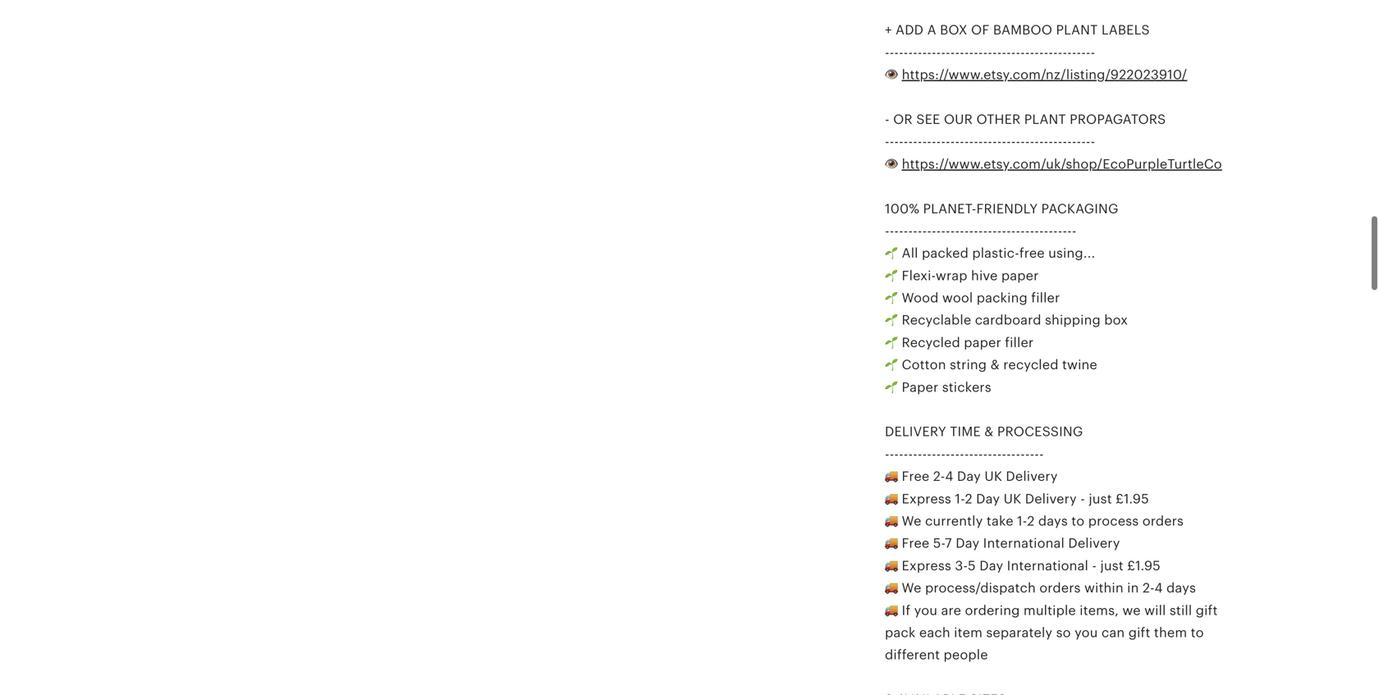 Task type: describe. For each thing, give the bounding box(es) containing it.
planet-
[[923, 201, 977, 216]]

them
[[1154, 626, 1188, 640]]

0 vertical spatial £1.95
[[1116, 492, 1149, 506]]

7 🌱 from the top
[[885, 380, 898, 395]]

we
[[1123, 603, 1141, 618]]

2 vertical spatial delivery
[[1069, 536, 1120, 551]]

5-
[[933, 536, 945, 551]]

friendly
[[977, 201, 1038, 216]]

https://www.etsy.com/uk/shop/ecopurpleturtleco
[[902, 157, 1222, 171]]

1 🚚 from the top
[[885, 469, 898, 484]]

plant inside + add a box of bamboo plant labels --------------------------------------------- 👁️ https://www.etsy.com/nz/listing/922023910/
[[1056, 23, 1098, 38]]

time
[[950, 425, 981, 439]]

https://www.etsy.com/uk/shop/ecopurpleturtleco link
[[902, 157, 1222, 171]]

if
[[902, 603, 911, 618]]

cardboard
[[975, 313, 1042, 328]]

process/dispatch
[[925, 581, 1036, 596]]

labels
[[1102, 23, 1150, 38]]

box
[[1105, 313, 1128, 328]]

hive
[[971, 268, 998, 283]]

1 express from the top
[[902, 492, 952, 506]]

other
[[977, 112, 1021, 127]]

2 🚚 from the top
[[885, 492, 898, 506]]

cotton
[[902, 358, 946, 372]]

processing
[[998, 425, 1083, 439]]

delivery time & processing ---------------------------------- 🚚 free 2-4 day uk delivery 🚚 express 1-2 day uk delivery - just £1.95 🚚 we currently take 1-2 days to process orders 🚚 free 5-7 day international delivery 🚚 express 3-5 day international - just £1.95 🚚 we process/dispatch orders within in 2-4 days 🚚 if you are ordering multiple items, we will still gift pack each item separately so you can gift them to different people
[[885, 425, 1218, 663]]

0 vertical spatial gift
[[1196, 603, 1218, 618]]

within
[[1085, 581, 1124, 596]]

6 🌱 from the top
[[885, 358, 898, 372]]

0 vertical spatial to
[[1072, 514, 1085, 529]]

of
[[971, 23, 990, 38]]

https://www.etsy.com/nz/listing/922023910/
[[902, 67, 1188, 82]]

people
[[944, 648, 988, 663]]

1 free from the top
[[902, 469, 930, 484]]

ordering
[[965, 603, 1020, 618]]

100% planet-friendly packaging ----------------------------------------- 🌱 all packed plastic-free using... 🌱 flexi-wrap hive paper 🌱 wood wool packing filler 🌱 recyclable cardboard shipping box 🌱 recycled paper filler 🌱 cotton string & recycled twine 🌱 paper stickers
[[885, 201, 1128, 395]]

1 vertical spatial 2-
[[1143, 581, 1155, 596]]

wool
[[943, 291, 973, 305]]

recyclable
[[902, 313, 972, 328]]

plant inside - or see our other plant propagators --------------------------------------------- 👁️ https://www.etsy.com/uk/shop/ecopurpleturtleco
[[1025, 112, 1066, 127]]

packing
[[977, 291, 1028, 305]]

0 vertical spatial delivery
[[1006, 469, 1058, 484]]

2 express from the top
[[902, 559, 952, 573]]

https://www.etsy.com/nz/listing/922023910/ link
[[902, 67, 1188, 82]]

recycled
[[1004, 358, 1059, 372]]

5 🚚 from the top
[[885, 559, 898, 573]]

100%
[[885, 201, 920, 216]]

paper
[[902, 380, 939, 395]]

different
[[885, 648, 940, 663]]

0 vertical spatial just
[[1089, 492, 1112, 506]]

5 🌱 from the top
[[885, 335, 898, 350]]

1 horizontal spatial uk
[[1004, 492, 1022, 506]]

shipping
[[1045, 313, 1101, 328]]

0 horizontal spatial 2
[[965, 492, 973, 506]]

0 vertical spatial you
[[914, 603, 938, 618]]

box
[[940, 23, 968, 38]]

a
[[927, 23, 937, 38]]

1 vertical spatial to
[[1191, 626, 1204, 640]]

0 vertical spatial international
[[983, 536, 1065, 551]]

so
[[1056, 626, 1071, 640]]

1 🌱 from the top
[[885, 246, 898, 261]]

2 free from the top
[[902, 536, 930, 551]]

7 🚚 from the top
[[885, 603, 898, 618]]

1 vertical spatial orders
[[1040, 581, 1081, 596]]

free
[[1020, 246, 1045, 261]]

items,
[[1080, 603, 1119, 618]]

2 🌱 from the top
[[885, 268, 898, 283]]

stickers
[[942, 380, 992, 395]]

1 vertical spatial just
[[1101, 559, 1124, 573]]

0 horizontal spatial uk
[[985, 469, 1003, 484]]

day right 7
[[956, 536, 980, 551]]

can
[[1102, 626, 1125, 640]]

4 🌱 from the top
[[885, 313, 898, 328]]

1 vertical spatial delivery
[[1025, 492, 1077, 506]]

day down the time
[[957, 469, 981, 484]]



Task type: locate. For each thing, give the bounding box(es) containing it.
1-
[[955, 492, 965, 506], [1017, 514, 1027, 529]]

& right the time
[[985, 425, 994, 439]]

-
[[885, 45, 890, 60], [890, 45, 894, 60], [894, 45, 899, 60], [899, 45, 904, 60], [904, 45, 909, 60], [909, 45, 913, 60], [913, 45, 918, 60], [918, 45, 923, 60], [923, 45, 927, 60], [927, 45, 932, 60], [932, 45, 937, 60], [937, 45, 941, 60], [941, 45, 946, 60], [946, 45, 951, 60], [951, 45, 955, 60], [955, 45, 960, 60], [960, 45, 965, 60], [965, 45, 969, 60], [969, 45, 974, 60], [974, 45, 979, 60], [979, 45, 983, 60], [983, 45, 988, 60], [988, 45, 993, 60], [993, 45, 997, 60], [997, 45, 1002, 60], [1002, 45, 1007, 60], [1007, 45, 1011, 60], [1011, 45, 1016, 60], [1016, 45, 1021, 60], [1021, 45, 1025, 60], [1025, 45, 1030, 60], [1030, 45, 1035, 60], [1035, 45, 1039, 60], [1039, 45, 1044, 60], [1044, 45, 1049, 60], [1049, 45, 1054, 60], [1054, 45, 1058, 60], [1058, 45, 1063, 60], [1063, 45, 1068, 60], [1068, 45, 1072, 60], [1072, 45, 1077, 60], [1077, 45, 1082, 60], [1082, 45, 1086, 60], [1086, 45, 1091, 60], [1091, 45, 1096, 60], [885, 112, 890, 127], [885, 134, 890, 149], [890, 134, 894, 149], [894, 134, 899, 149], [899, 134, 904, 149], [904, 134, 909, 149], [909, 134, 913, 149], [913, 134, 918, 149], [918, 134, 923, 149], [923, 134, 927, 149], [927, 134, 932, 149], [932, 134, 937, 149], [937, 134, 941, 149], [941, 134, 946, 149], [946, 134, 951, 149], [951, 134, 955, 149], [955, 134, 960, 149], [960, 134, 965, 149], [965, 134, 969, 149], [969, 134, 974, 149], [974, 134, 979, 149], [979, 134, 983, 149], [983, 134, 988, 149], [988, 134, 993, 149], [993, 134, 997, 149], [997, 134, 1002, 149], [1002, 134, 1007, 149], [1007, 134, 1011, 149], [1011, 134, 1016, 149], [1016, 134, 1021, 149], [1021, 134, 1025, 149], [1025, 134, 1030, 149], [1030, 134, 1035, 149], [1035, 134, 1039, 149], [1039, 134, 1044, 149], [1044, 134, 1049, 149], [1049, 134, 1054, 149], [1054, 134, 1058, 149], [1058, 134, 1063, 149], [1063, 134, 1068, 149], [1068, 134, 1072, 149], [1072, 134, 1077, 149], [1077, 134, 1082, 149], [1082, 134, 1086, 149], [1086, 134, 1091, 149], [1091, 134, 1096, 149], [885, 224, 890, 238], [890, 224, 894, 238], [894, 224, 899, 238], [899, 224, 904, 238], [904, 224, 909, 238], [909, 224, 913, 238], [913, 224, 918, 238], [918, 224, 923, 238], [923, 224, 927, 238], [927, 224, 932, 238], [932, 224, 937, 238], [937, 224, 941, 238], [941, 224, 946, 238], [946, 224, 951, 238], [951, 224, 955, 238], [955, 224, 960, 238], [960, 224, 965, 238], [965, 224, 969, 238], [969, 224, 974, 238], [974, 224, 979, 238], [979, 224, 983, 238], [983, 224, 988, 238], [988, 224, 993, 238], [993, 224, 997, 238], [997, 224, 1002, 238], [1002, 224, 1007, 238], [1007, 224, 1011, 238], [1011, 224, 1016, 238], [1016, 224, 1021, 238], [1021, 224, 1025, 238], [1025, 224, 1030, 238], [1030, 224, 1035, 238], [1035, 224, 1039, 238], [1039, 224, 1044, 238], [1044, 224, 1049, 238], [1049, 224, 1054, 238], [1054, 224, 1058, 238], [1058, 224, 1063, 238], [1063, 224, 1068, 238], [1068, 224, 1072, 238], [1072, 224, 1077, 238], [885, 447, 890, 462], [890, 447, 894, 462], [894, 447, 899, 462], [899, 447, 904, 462], [904, 447, 909, 462], [909, 447, 913, 462], [913, 447, 918, 462], [918, 447, 923, 462], [923, 447, 927, 462], [927, 447, 932, 462], [932, 447, 937, 462], [937, 447, 941, 462], [941, 447, 946, 462], [946, 447, 951, 462], [951, 447, 955, 462], [955, 447, 960, 462], [960, 447, 965, 462], [965, 447, 969, 462], [969, 447, 974, 462], [974, 447, 979, 462], [979, 447, 983, 462], [983, 447, 988, 462], [988, 447, 993, 462], [993, 447, 997, 462], [997, 447, 1002, 462], [1002, 447, 1007, 462], [1007, 447, 1011, 462], [1011, 447, 1016, 462], [1016, 447, 1021, 462], [1021, 447, 1025, 462], [1025, 447, 1030, 462], [1030, 447, 1035, 462], [1035, 447, 1039, 462], [1039, 447, 1044, 462], [1081, 492, 1085, 506], [1092, 559, 1097, 573]]

2 right take
[[1027, 514, 1035, 529]]

just up process
[[1089, 492, 1112, 506]]

string
[[950, 358, 987, 372]]

1 vertical spatial we
[[902, 581, 922, 596]]

uk
[[985, 469, 1003, 484], [1004, 492, 1022, 506]]

2- right the in
[[1143, 581, 1155, 596]]

2 👁️ from the top
[[885, 157, 898, 171]]

0 vertical spatial &
[[991, 358, 1000, 372]]

1 👁️ from the top
[[885, 67, 898, 82]]

1 horizontal spatial 2
[[1027, 514, 1035, 529]]

gift right still
[[1196, 603, 1218, 618]]

& inside the 100% planet-friendly packaging ----------------------------------------- 🌱 all packed plastic-free using... 🌱 flexi-wrap hive paper 🌱 wood wool packing filler 🌱 recyclable cardboard shipping box 🌱 recycled paper filler 🌱 cotton string & recycled twine 🌱 paper stickers
[[991, 358, 1000, 372]]

🌱 left paper
[[885, 380, 898, 395]]

🌱 left cotton
[[885, 358, 898, 372]]

day up take
[[976, 492, 1000, 506]]

🌱 left "flexi-"
[[885, 268, 898, 283]]

£1.95 up the in
[[1128, 559, 1161, 573]]

0 horizontal spatial you
[[914, 603, 938, 618]]

our
[[944, 112, 973, 127]]

🌱 left the wood
[[885, 291, 898, 305]]

wood
[[902, 291, 939, 305]]

1 vertical spatial plant
[[1025, 112, 1066, 127]]

1 horizontal spatial gift
[[1196, 603, 1218, 618]]

you right if
[[914, 603, 938, 618]]

filler down cardboard
[[1005, 335, 1034, 350]]

4 🚚 from the top
[[885, 536, 898, 551]]

orders
[[1143, 514, 1184, 529], [1040, 581, 1081, 596]]

- or see our other plant propagators --------------------------------------------- 👁️ https://www.etsy.com/uk/shop/ecopurpleturtleco
[[885, 112, 1222, 171]]

paper
[[1002, 268, 1039, 283], [964, 335, 1002, 350]]

bamboo
[[993, 23, 1053, 38]]

2 up currently
[[965, 492, 973, 506]]

paper up string
[[964, 335, 1002, 350]]

0 vertical spatial orders
[[1143, 514, 1184, 529]]

gift
[[1196, 603, 1218, 618], [1129, 626, 1151, 640]]

you
[[914, 603, 938, 618], [1075, 626, 1098, 640]]

still
[[1170, 603, 1192, 618]]

orders up multiple
[[1040, 581, 1081, 596]]

see
[[917, 112, 941, 127]]

0 horizontal spatial days
[[1039, 514, 1068, 529]]

0 vertical spatial filler
[[1032, 291, 1060, 305]]

1 vertical spatial you
[[1075, 626, 1098, 640]]

0 vertical spatial uk
[[985, 469, 1003, 484]]

using...
[[1049, 246, 1096, 261]]

1- right take
[[1017, 514, 1027, 529]]

we up if
[[902, 581, 922, 596]]

in
[[1127, 581, 1139, 596]]

🚚
[[885, 469, 898, 484], [885, 492, 898, 506], [885, 514, 898, 529], [885, 536, 898, 551], [885, 559, 898, 573], [885, 581, 898, 596], [885, 603, 898, 618]]

👁️ up the 100%
[[885, 157, 898, 171]]

2
[[965, 492, 973, 506], [1027, 514, 1035, 529]]

5
[[968, 559, 976, 573]]

0 vertical spatial 👁️
[[885, 67, 898, 82]]

separately
[[986, 626, 1053, 640]]

0 vertical spatial paper
[[1002, 268, 1039, 283]]

to left process
[[1072, 514, 1085, 529]]

0 vertical spatial plant
[[1056, 23, 1098, 38]]

to right the "them" on the right of the page
[[1191, 626, 1204, 640]]

0 horizontal spatial 1-
[[955, 492, 965, 506]]

3 🚚 from the top
[[885, 514, 898, 529]]

1 horizontal spatial days
[[1167, 581, 1196, 596]]

pack
[[885, 626, 916, 640]]

free left the 5-
[[902, 536, 930, 551]]

1 vertical spatial 👁️
[[885, 157, 898, 171]]

£1.95 up process
[[1116, 492, 1149, 506]]

1 vertical spatial uk
[[1004, 492, 1022, 506]]

🌱 left all
[[885, 246, 898, 261]]

1 horizontal spatial you
[[1075, 626, 1098, 640]]

express down the 5-
[[902, 559, 952, 573]]

days
[[1039, 514, 1068, 529], [1167, 581, 1196, 596]]

👁️ down +
[[885, 67, 898, 82]]

4 up currently
[[945, 469, 954, 484]]

1 horizontal spatial to
[[1191, 626, 1204, 640]]

0 vertical spatial express
[[902, 492, 952, 506]]

flexi-
[[902, 268, 936, 283]]

to
[[1072, 514, 1085, 529], [1191, 626, 1204, 640]]

0 vertical spatial 2
[[965, 492, 973, 506]]

🌱 left 'recyclable'
[[885, 313, 898, 328]]

4
[[945, 469, 954, 484], [1155, 581, 1163, 596]]

3 🌱 from the top
[[885, 291, 898, 305]]

0 vertical spatial days
[[1039, 514, 1068, 529]]

0 horizontal spatial 4
[[945, 469, 954, 484]]

1 vertical spatial free
[[902, 536, 930, 551]]

1 vertical spatial 1-
[[1017, 514, 1027, 529]]

2- up currently
[[933, 469, 945, 484]]

international down take
[[983, 536, 1065, 551]]

1 vertical spatial days
[[1167, 581, 1196, 596]]

packaging
[[1042, 201, 1119, 216]]

0 vertical spatial 4
[[945, 469, 954, 484]]

free
[[902, 469, 930, 484], [902, 536, 930, 551]]

1 we from the top
[[902, 514, 922, 529]]

orders right process
[[1143, 514, 1184, 529]]

3-
[[955, 559, 968, 573]]

1 vertical spatial international
[[1007, 559, 1089, 573]]

currently
[[925, 514, 983, 529]]

days right take
[[1039, 514, 1068, 529]]

all
[[902, 246, 918, 261]]

filler
[[1032, 291, 1060, 305], [1005, 335, 1034, 350]]

plant left labels at the right top of page
[[1056, 23, 1098, 38]]

0 horizontal spatial gift
[[1129, 626, 1151, 640]]

1 vertical spatial 4
[[1155, 581, 1163, 596]]

👁️
[[885, 67, 898, 82], [885, 157, 898, 171]]

&
[[991, 358, 1000, 372], [985, 425, 994, 439]]

1 horizontal spatial 1-
[[1017, 514, 1027, 529]]

filler up "shipping"
[[1032, 291, 1060, 305]]

2 we from the top
[[902, 581, 922, 596]]

days up still
[[1167, 581, 1196, 596]]

👁️ inside - or see our other plant propagators --------------------------------------------- 👁️ https://www.etsy.com/uk/shop/ecopurpleturtleco
[[885, 157, 898, 171]]

1 vertical spatial gift
[[1129, 626, 1151, 640]]

1 horizontal spatial 2-
[[1143, 581, 1155, 596]]

we left currently
[[902, 514, 922, 529]]

multiple
[[1024, 603, 1076, 618]]

👁️ inside + add a box of bamboo plant labels --------------------------------------------- 👁️ https://www.etsy.com/nz/listing/922023910/
[[885, 67, 898, 82]]

2-
[[933, 469, 945, 484], [1143, 581, 1155, 596]]

0 horizontal spatial 2-
[[933, 469, 945, 484]]

0 horizontal spatial orders
[[1040, 581, 1081, 596]]

& inside delivery time & processing ---------------------------------- 🚚 free 2-4 day uk delivery 🚚 express 1-2 day uk delivery - just £1.95 🚚 we currently take 1-2 days to process orders 🚚 free 5-7 day international delivery 🚚 express 3-5 day international - just £1.95 🚚 we process/dispatch orders within in 2-4 days 🚚 if you are ordering multiple items, we will still gift pack each item separately so you can gift them to different people
[[985, 425, 994, 439]]

+
[[885, 23, 892, 38]]

1 vertical spatial paper
[[964, 335, 1002, 350]]

propagators
[[1070, 112, 1166, 127]]

🌱 left 'recycled'
[[885, 335, 898, 350]]

wrap
[[936, 268, 968, 283]]

process
[[1089, 514, 1139, 529]]

1 vertical spatial filler
[[1005, 335, 1034, 350]]

just
[[1089, 492, 1112, 506], [1101, 559, 1124, 573]]

packed
[[922, 246, 969, 261]]

free down delivery on the right bottom
[[902, 469, 930, 484]]

1 horizontal spatial 4
[[1155, 581, 1163, 596]]

0 vertical spatial 2-
[[933, 469, 945, 484]]

1 vertical spatial £1.95
[[1128, 559, 1161, 573]]

1- up currently
[[955, 492, 965, 506]]

or
[[893, 112, 913, 127]]

day
[[957, 469, 981, 484], [976, 492, 1000, 506], [956, 536, 980, 551], [980, 559, 1004, 573]]

1 horizontal spatial orders
[[1143, 514, 1184, 529]]

international
[[983, 536, 1065, 551], [1007, 559, 1089, 573]]

add
[[896, 23, 924, 38]]

item
[[954, 626, 983, 640]]

🌱
[[885, 246, 898, 261], [885, 268, 898, 283], [885, 291, 898, 305], [885, 313, 898, 328], [885, 335, 898, 350], [885, 358, 898, 372], [885, 380, 898, 395]]

0 horizontal spatial to
[[1072, 514, 1085, 529]]

each
[[920, 626, 951, 640]]

plant
[[1056, 23, 1098, 38], [1025, 112, 1066, 127]]

day right 5
[[980, 559, 1004, 573]]

0 vertical spatial free
[[902, 469, 930, 484]]

express up currently
[[902, 492, 952, 506]]

1 vertical spatial &
[[985, 425, 994, 439]]

1 vertical spatial express
[[902, 559, 952, 573]]

paper down free
[[1002, 268, 1039, 283]]

plastic-
[[972, 246, 1020, 261]]

7
[[945, 536, 952, 551]]

delivery
[[1006, 469, 1058, 484], [1025, 492, 1077, 506], [1069, 536, 1120, 551]]

1 vertical spatial 2
[[1027, 514, 1035, 529]]

4 up will
[[1155, 581, 1163, 596]]

plant down https://www.etsy.com/nz/listing/922023910/
[[1025, 112, 1066, 127]]

recycled
[[902, 335, 961, 350]]

international up multiple
[[1007, 559, 1089, 573]]

take
[[987, 514, 1014, 529]]

twine
[[1062, 358, 1098, 372]]

6 🚚 from the top
[[885, 581, 898, 596]]

£1.95
[[1116, 492, 1149, 506], [1128, 559, 1161, 573]]

delivery
[[885, 425, 947, 439]]

0 vertical spatial we
[[902, 514, 922, 529]]

just up within on the right of page
[[1101, 559, 1124, 573]]

+ add a box of bamboo plant labels --------------------------------------------- 👁️ https://www.etsy.com/nz/listing/922023910/
[[885, 23, 1188, 82]]

0 vertical spatial 1-
[[955, 492, 965, 506]]

are
[[941, 603, 962, 618]]

we
[[902, 514, 922, 529], [902, 581, 922, 596]]

gift down we in the right of the page
[[1129, 626, 1151, 640]]

will
[[1145, 603, 1166, 618]]

& right string
[[991, 358, 1000, 372]]

you right so
[[1075, 626, 1098, 640]]

express
[[902, 492, 952, 506], [902, 559, 952, 573]]



Task type: vqa. For each thing, say whether or not it's contained in the screenshot.
Based
no



